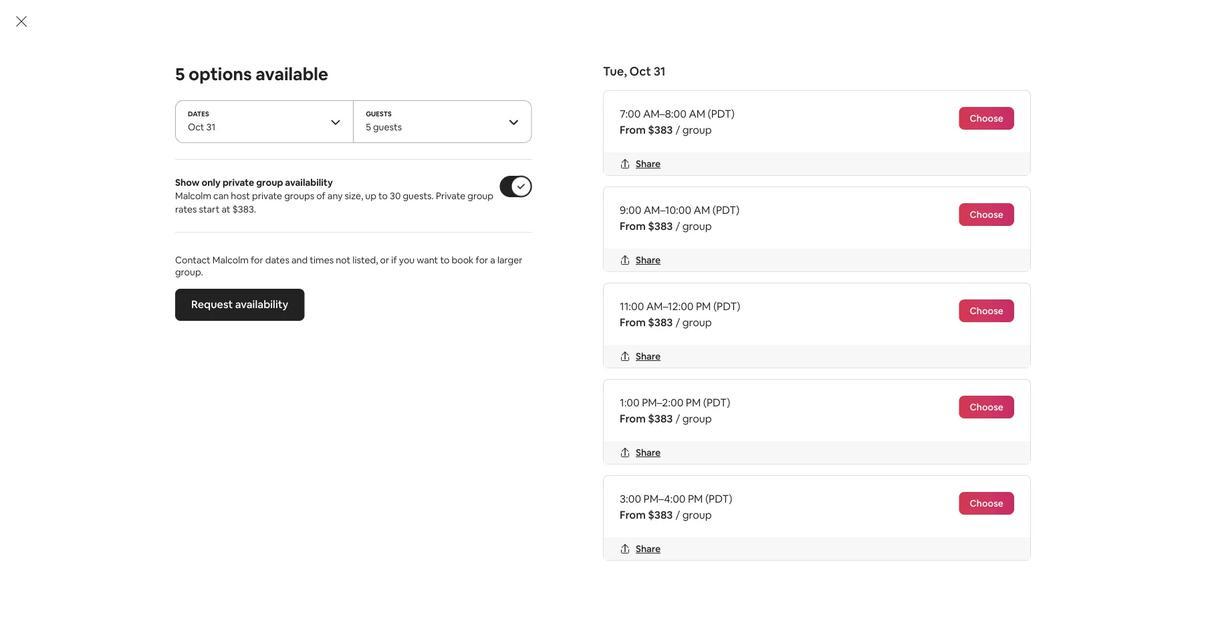 Task type: locate. For each thing, give the bounding box(es) containing it.
options
[[189, 63, 252, 85]]

share button for 1:00 pm–2:00 pm (pdt) from $383 / group
[[614, 441, 666, 464]]

booking down the experience
[[765, 493, 806, 507]]

start inside show only private group availability malcolm can host private groups of any size, up to 30 guests. private group rates start at $383.
[[199, 203, 220, 215]]

for right time
[[869, 477, 883, 491]]

up
[[365, 190, 376, 202], [645, 477, 657, 491]]

share up "show more" link
[[636, 543, 661, 555]]

1 vertical spatial dates
[[265, 254, 289, 266]]

4 / from the top
[[676, 412, 680, 425]]

up inside cancel up to 7 days before the experience start time for a full refund, or within 24 hours of booking as long as the booking is made more than 48 hours before the start time.
[[645, 477, 657, 491]]

from inside 11:00 am–12:00 pm (pdt) from $383 / group
[[620, 315, 646, 329]]

1 vertical spatial 1:00
[[620, 396, 640, 409]]

1 horizontal spatial more
[[691, 509, 717, 523]]

1 horizontal spatial 5
[[229, 137, 235, 151]]

availability right request
[[235, 298, 288, 312]]

0 vertical spatial pm–2:00
[[721, 200, 757, 212]]

1 horizontal spatial am–10:00
[[644, 203, 691, 217]]

tue, inside tue, oct 31 7:00 am–8:00 am (pdt)
[[245, 184, 267, 197]]

1 vertical spatial available
[[322, 114, 382, 133]]

0 vertical spatial to
[[378, 190, 388, 202]]

guests
[[366, 110, 392, 119]]

for
[[282, 137, 296, 151], [251, 254, 263, 266], [476, 254, 488, 266], [869, 477, 883, 491]]

5 down choose on the left top
[[229, 137, 235, 151]]

am–10:00 inside tue, oct 31 9:00 am–10:00 am (pdt)
[[418, 200, 460, 212]]

1 horizontal spatial am–8:00
[[643, 107, 687, 120]]

a right time
[[885, 477, 891, 491]]

of up 48
[[753, 493, 763, 507]]

$383 inside 1:00 pm–2:00 pm (pdt) from $383 / group
[[648, 412, 673, 425]]

1 vertical spatial hours
[[759, 509, 787, 523]]

0 vertical spatial more
[[691, 509, 717, 523]]

tue, oct 31 9:00 am–10:00 am (pdt)
[[397, 184, 502, 212]]

0 horizontal spatial booking
[[608, 509, 649, 523]]

2 vertical spatial start
[[844, 509, 867, 523]]

a inside contact malcolm for dates and times not listed, or if you want to book for a larger group.
[[490, 254, 495, 266]]

before
[[706, 477, 739, 491], [789, 509, 822, 523]]

hours right 48
[[759, 509, 787, 523]]

$383 inside 11:00 am–12:00 pm (pdt) from $383 / group
[[648, 315, 673, 329]]

0 vertical spatial 11:00
[[549, 200, 570, 212]]

1 vertical spatial availability
[[235, 298, 288, 312]]

show left only
[[175, 177, 200, 189]]

2 / from the top
[[676, 219, 680, 233]]

4 share from the top
[[636, 447, 661, 459]]

pm–2:00
[[721, 200, 757, 212], [642, 396, 684, 409]]

1 share button from the top
[[614, 152, 666, 175]]

up inside show only private group availability malcolm can host private groups of any size, up to 30 guests. private group rates start at $383.
[[365, 190, 376, 202]]

from inside 1:00 pm–2:00 pm (pdt) from $383 / group
[[620, 412, 646, 425]]

available right from
[[322, 114, 382, 133]]

/ inside 11:00 am–12:00 pm (pdt) from $383 / group
[[676, 315, 680, 329]]

(pdt) inside 1:00 pm–2:00 pm (pdt) from $383 / group
[[703, 396, 730, 409]]

/ inside 9:00 am–10:00 am (pdt) from $383 / group
[[676, 219, 680, 233]]

0 vertical spatial show
[[175, 177, 200, 189]]

pm inside 1:00 pm–2:00 pm (pdt) from $383 / group
[[686, 396, 701, 409]]

contact malcolm for dates and times not listed, or if you want to book for a larger group.
[[175, 254, 523, 278]]

2 share button from the top
[[614, 249, 666, 271]]

1 horizontal spatial start
[[818, 477, 841, 491]]

to left 7
[[660, 477, 670, 491]]

share up cancel
[[636, 447, 661, 459]]

pm
[[616, 200, 629, 212], [759, 200, 772, 212], [696, 299, 711, 313], [686, 396, 701, 409], [688, 492, 703, 506]]

share button up tue, oct 31 11:00 am–12:00 pm (pdt)
[[614, 152, 666, 175]]

9:00 am–10:00 am (pdt) from $383 / group
[[620, 203, 740, 233]]

4 share button from the top
[[614, 441, 666, 464]]

1 horizontal spatial as
[[845, 493, 856, 507]]

/ for pm–4:00
[[676, 508, 680, 522]]

1 horizontal spatial malcolm
[[213, 254, 249, 266]]

tue,
[[603, 64, 627, 79], [245, 184, 267, 197], [397, 184, 419, 197], [549, 184, 570, 197], [701, 184, 722, 197], [853, 184, 874, 197]]

1:00
[[701, 200, 719, 212], [620, 396, 640, 409]]

or left the if
[[380, 254, 389, 266]]

am–12:00
[[573, 200, 614, 212], [646, 299, 694, 313]]

0 vertical spatial the
[[742, 477, 758, 491]]

tue, inside tue, oct 31 9:00 am–10:00 am (pdt)
[[397, 184, 419, 197]]

availability up groups
[[285, 177, 333, 189]]

share for 1:00 pm–2:00 pm (pdt) from $383 / group
[[636, 447, 661, 459]]

of
[[316, 190, 326, 202], [753, 493, 763, 507]]

as left long
[[808, 493, 819, 507]]

1 vertical spatial of
[[753, 493, 763, 507]]

group inside 3:00 pm–4:00 pm (pdt) from $383 / group
[[682, 508, 712, 522]]

1 / from the top
[[676, 123, 680, 136]]

0 vertical spatial available
[[256, 63, 328, 85]]

1 horizontal spatial the
[[825, 509, 841, 523]]

0 vertical spatial availability
[[285, 177, 333, 189]]

availability
[[285, 177, 333, 189], [235, 298, 288, 312]]

tue, oct 31 1:00 pm–2:00 pm (pdt)
[[701, 184, 798, 212]]

9:00 inside 9:00 am–10:00 am (pdt) from $383 / group
[[620, 203, 641, 217]]

a
[[490, 254, 495, 266], [885, 477, 891, 491]]

(pdt) inside 11:00 am–12:00 pm (pdt) from $383 / group
[[713, 299, 741, 313]]

booking
[[765, 493, 806, 507], [608, 509, 649, 523]]

0 vertical spatial or
[[380, 254, 389, 266]]

1 vertical spatial private
[[252, 190, 282, 202]]

3 / from the top
[[676, 315, 680, 329]]

dates inside contact malcolm for dates and times not listed, or if you want to book for a larger group.
[[265, 254, 289, 266]]

for inside choose from available dates 5 available for oct 31
[[282, 137, 296, 151]]

to inside show only private group availability malcolm can host private groups of any size, up to 30 guests. private group rates start at $383.
[[378, 190, 388, 202]]

share down 11:00 am–12:00 pm (pdt) from $383 / group
[[636, 350, 661, 362]]

1 horizontal spatial or
[[663, 493, 674, 507]]

5 from from the top
[[620, 508, 646, 522]]

0 vertical spatial of
[[316, 190, 326, 202]]

5 $383 from the top
[[648, 508, 673, 522]]

cancellation policy
[[608, 452, 704, 465]]

hours up "than"
[[723, 493, 750, 507]]

malcolm
[[175, 190, 211, 202], [213, 254, 249, 266]]

contact
[[175, 254, 210, 266]]

1 vertical spatial booking
[[608, 509, 649, 523]]

0 horizontal spatial malcolm
[[175, 190, 211, 202]]

malcolm inside show only private group availability malcolm can host private groups of any size, up to 30 guests. private group rates start at $383.
[[175, 190, 211, 202]]

1 horizontal spatial am–12:00
[[646, 299, 694, 313]]

5 down guests
[[366, 121, 371, 133]]

of left any
[[316, 190, 326, 202]]

1 vertical spatial 11:00
[[620, 299, 644, 313]]

$383 for am–12:00
[[648, 315, 673, 329]]

from for 7:00
[[620, 123, 646, 136]]

dates oct 31
[[188, 110, 215, 133]]

0 vertical spatial tue, oct 31
[[603, 64, 666, 79]]

1 horizontal spatial hours
[[759, 509, 787, 523]]

book
[[452, 254, 474, 266]]

from inside 7:00 am–8:00 am (pdt) from $383 / group
[[620, 123, 646, 136]]

a left larger
[[490, 254, 495, 266]]

dates inside choose from available dates 5 available for oct 31
[[385, 114, 424, 133]]

or up made
[[663, 493, 674, 507]]

am inside tue, oct 31 9:00 am–10:00 am (pdt)
[[462, 200, 476, 212]]

group for 9:00 am–10:00 am (pdt) from $383 / group
[[682, 219, 712, 233]]

2 share from the top
[[636, 254, 661, 266]]

share for 11:00 am–12:00 pm (pdt) from $383 / group
[[636, 350, 661, 362]]

am–8:00
[[643, 107, 687, 120], [266, 200, 304, 212]]

0 vertical spatial 1:00
[[701, 200, 719, 212]]

for down from
[[282, 137, 296, 151]]

am inside 9:00 am–10:00 am (pdt) from $383 / group
[[694, 203, 710, 217]]

tue, for am–8:00
[[245, 184, 267, 197]]

1 horizontal spatial 7:00
[[620, 107, 641, 120]]

share button
[[614, 152, 666, 175], [614, 249, 666, 271], [614, 345, 666, 368], [614, 441, 666, 464], [614, 538, 666, 560]]

hours
[[723, 493, 750, 507], [759, 509, 787, 523]]

tue, oct 31
[[603, 64, 666, 79], [853, 184, 909, 197]]

$383 for am–10:00
[[648, 219, 673, 233]]

more
[[691, 509, 717, 523], [638, 556, 665, 570]]

available
[[256, 63, 328, 85], [322, 114, 382, 133], [237, 137, 279, 151]]

the down time
[[858, 493, 875, 507]]

the up 48
[[742, 477, 758, 491]]

show down time.
[[608, 556, 636, 570]]

1 vertical spatial pm–2:00
[[642, 396, 684, 409]]

1 vertical spatial more
[[638, 556, 665, 570]]

3 $383 from the top
[[648, 315, 673, 329]]

to
[[378, 190, 388, 202], [440, 254, 450, 266], [660, 477, 670, 491]]

2 vertical spatial 5
[[229, 137, 235, 151]]

31 inside tue, oct 31 11:00 am–12:00 pm (pdt)
[[594, 184, 605, 197]]

31
[[654, 64, 666, 79], [206, 121, 215, 133], [319, 137, 330, 151], [290, 184, 301, 197], [442, 184, 453, 197], [594, 184, 605, 197], [746, 184, 757, 197], [898, 184, 909, 197]]

0 vertical spatial up
[[365, 190, 376, 202]]

tue, for am–10:00
[[397, 184, 419, 197]]

a inside cancel up to 7 days before the experience start time for a full refund, or within 24 hours of booking as long as the booking is made more than 48 hours before the start time.
[[885, 477, 891, 491]]

4 $383 from the top
[[648, 412, 673, 425]]

4 from from the top
[[620, 412, 646, 425]]

before down long
[[789, 509, 822, 523]]

oct inside tue, oct 31 11:00 am–12:00 pm (pdt)
[[573, 184, 592, 197]]

/ inside 7:00 am–8:00 am (pdt) from $383 / group
[[676, 123, 680, 136]]

1 vertical spatial am–12:00
[[646, 299, 694, 313]]

(pdt) inside 3:00 pm–4:00 pm (pdt) from $383 / group
[[705, 492, 732, 506]]

5 / from the top
[[676, 508, 680, 522]]

1 horizontal spatial pm–2:00
[[721, 200, 757, 212]]

7:00 inside 7:00 am–8:00 am (pdt) from $383 / group
[[620, 107, 641, 120]]

1 horizontal spatial a
[[885, 477, 891, 491]]

pm inside 11:00 am–12:00 pm (pdt) from $383 / group
[[696, 299, 711, 313]]

from
[[620, 123, 646, 136], [620, 219, 646, 233], [620, 315, 646, 329], [620, 412, 646, 425], [620, 508, 646, 522]]

5
[[175, 63, 185, 85], [366, 121, 371, 133], [229, 137, 235, 151]]

0 horizontal spatial 7:00
[[245, 200, 264, 212]]

oct
[[630, 64, 651, 79], [188, 121, 204, 133], [298, 137, 317, 151], [269, 184, 288, 197], [421, 184, 440, 197], [573, 184, 592, 197], [725, 184, 744, 197], [877, 184, 896, 197]]

1 vertical spatial 7:00
[[245, 200, 264, 212]]

/ for am–10:00
[[676, 219, 680, 233]]

2 as from the left
[[845, 493, 856, 507]]

/ inside 1:00 pm–2:00 pm (pdt) from $383 / group
[[676, 412, 680, 425]]

from inside 3:00 pm–4:00 pm (pdt) from $383 / group
[[620, 508, 646, 522]]

0 vertical spatial dates
[[385, 114, 424, 133]]

group for 11:00 am–12:00 pm (pdt) from $383 / group
[[682, 315, 712, 329]]

group
[[682, 123, 712, 136], [256, 177, 283, 189], [468, 190, 493, 202], [682, 219, 712, 233], [682, 315, 712, 329], [682, 412, 712, 425], [682, 508, 712, 522]]

3 from from the top
[[620, 315, 646, 329]]

pm–2:00 inside 'tue, oct 31 1:00 pm–2:00 pm (pdt)'
[[721, 200, 757, 212]]

group inside 9:00 am–10:00 am (pdt) from $383 / group
[[682, 219, 712, 233]]

$383 inside 9:00 am–10:00 am (pdt) from $383 / group
[[648, 219, 673, 233]]

3 share button from the top
[[614, 345, 666, 368]]

11:00
[[549, 200, 570, 212], [620, 299, 644, 313]]

up up refund,
[[645, 477, 657, 491]]

0 vertical spatial a
[[490, 254, 495, 266]]

0 vertical spatial am–8:00
[[643, 107, 687, 120]]

2 $383 from the top
[[648, 219, 673, 233]]

up right size,
[[365, 190, 376, 202]]

0 horizontal spatial as
[[808, 493, 819, 507]]

11:00 inside tue, oct 31 11:00 am–12:00 pm (pdt)
[[549, 200, 570, 212]]

share button down 9:00 am–10:00 am (pdt) from $383 / group
[[614, 249, 666, 271]]

0 horizontal spatial 1:00
[[620, 396, 640, 409]]

or inside cancel up to 7 days before the experience start time for a full refund, or within 24 hours of booking as long as the booking is made more than 48 hours before the start time.
[[663, 493, 674, 507]]

1 horizontal spatial of
[[753, 493, 763, 507]]

or
[[380, 254, 389, 266], [663, 493, 674, 507]]

show
[[175, 177, 200, 189], [608, 556, 636, 570]]

1 vertical spatial am–8:00
[[266, 200, 304, 212]]

0 horizontal spatial of
[[316, 190, 326, 202]]

5 share button from the top
[[614, 538, 666, 560]]

0 horizontal spatial up
[[365, 190, 376, 202]]

not
[[336, 254, 351, 266]]

1 $383 from the top
[[648, 123, 673, 136]]

start left at
[[199, 203, 220, 215]]

more inside cancel up to 7 days before the experience start time for a full refund, or within 24 hours of booking as long as the booking is made more than 48 hours before the start time.
[[691, 509, 717, 523]]

1 as from the left
[[808, 493, 819, 507]]

/ for pm–2:00
[[676, 412, 680, 425]]

share for 3:00 pm–4:00 pm (pdt) from $383 / group
[[636, 543, 661, 555]]

to left 30
[[378, 190, 388, 202]]

2 horizontal spatial 5
[[366, 121, 371, 133]]

tue, inside tue, oct 31 11:00 am–12:00 pm (pdt)
[[549, 184, 570, 197]]

group inside 7:00 am–8:00 am (pdt) from $383 / group
[[682, 123, 712, 136]]

1 from from the top
[[620, 123, 646, 136]]

0 horizontal spatial am–10:00
[[418, 200, 460, 212]]

0 vertical spatial malcolm
[[175, 190, 211, 202]]

1 vertical spatial before
[[789, 509, 822, 523]]

2 vertical spatial to
[[660, 477, 670, 491]]

of inside cancel up to 7 days before the experience start time for a full refund, or within 24 hours of booking as long as the booking is made more than 48 hours before the start time.
[[753, 493, 763, 507]]

booking down 3:00
[[608, 509, 649, 523]]

private up the $383.
[[252, 190, 282, 202]]

show inside show only private group availability malcolm can host private groups of any size, up to 30 guests. private group rates start at $383.
[[175, 177, 200, 189]]

0 horizontal spatial 9:00
[[397, 200, 416, 212]]

cancel up to 7 days before the experience start time for a full refund, or within 24 hours of booking as long as the booking is made more than 48 hours before the start time.
[[608, 477, 891, 539]]

tue, oct 31 11:00 am–12:00 pm (pdt)
[[549, 184, 655, 212]]

0 horizontal spatial a
[[490, 254, 495, 266]]

0 horizontal spatial 5
[[175, 63, 185, 85]]

1 share from the top
[[636, 158, 661, 170]]

3 share from the top
[[636, 350, 661, 362]]

5 left options
[[175, 63, 185, 85]]

9:00
[[397, 200, 416, 212], [620, 203, 641, 217]]

pm for 3:00 pm–4:00 pm (pdt) from $383 / group
[[688, 492, 703, 506]]

you
[[399, 254, 415, 266]]

start down time
[[844, 509, 867, 523]]

0 horizontal spatial hours
[[723, 493, 750, 507]]

1 horizontal spatial dates
[[385, 114, 424, 133]]

$383 inside 7:00 am–8:00 am (pdt) from $383 / group
[[648, 123, 673, 136]]

1 horizontal spatial 9:00
[[620, 203, 641, 217]]

start up long
[[818, 477, 841, 491]]

more down is
[[638, 556, 665, 570]]

(pdt) inside 'tue, oct 31 1:00 pm–2:00 pm (pdt)'
[[774, 200, 798, 212]]

0 vertical spatial private
[[223, 177, 254, 189]]

1 vertical spatial to
[[440, 254, 450, 266]]

/ for am–8:00
[[676, 123, 680, 136]]

available down choose on the left top
[[237, 137, 279, 151]]

malcolm right contact
[[213, 254, 249, 266]]

1 vertical spatial show
[[608, 556, 636, 570]]

0 horizontal spatial dates
[[265, 254, 289, 266]]

share button up cancel
[[614, 441, 666, 464]]

$383
[[648, 123, 673, 136], [648, 219, 673, 233], [648, 315, 673, 329], [648, 412, 673, 425], [648, 508, 673, 522]]

1 horizontal spatial booking
[[765, 493, 806, 507]]

1 horizontal spatial 11:00
[[620, 299, 644, 313]]

5 share from the top
[[636, 543, 661, 555]]

am–8:00 inside 7:00 am–8:00 am (pdt) from $383 / group
[[643, 107, 687, 120]]

1:00 inside 1:00 pm–2:00 pm (pdt) from $383 / group
[[620, 396, 640, 409]]

0 horizontal spatial show
[[175, 177, 200, 189]]

1 vertical spatial 5
[[366, 121, 371, 133]]

$383 inside 3:00 pm–4:00 pm (pdt) from $383 / group
[[648, 508, 673, 522]]

group inside 1:00 pm–2:00 pm (pdt) from $383 / group
[[682, 412, 712, 425]]

/ inside 3:00 pm–4:00 pm (pdt) from $383 / group
[[676, 508, 680, 522]]

1 horizontal spatial show
[[608, 556, 636, 570]]

share
[[636, 158, 661, 170], [636, 254, 661, 266], [636, 350, 661, 362], [636, 447, 661, 459], [636, 543, 661, 555]]

1 vertical spatial the
[[858, 493, 875, 507]]

1 vertical spatial a
[[885, 477, 891, 491]]

share down 9:00 am–10:00 am (pdt) from $383 / group
[[636, 254, 661, 266]]

2 from from the top
[[620, 219, 646, 233]]

5 options available
[[175, 63, 328, 85]]

before up 24
[[706, 477, 739, 491]]

(pdt) inside tue, oct 31 7:00 am–8:00 am (pdt)
[[322, 200, 346, 212]]

malcolm up rates
[[175, 190, 211, 202]]

0 vertical spatial am–12:00
[[573, 200, 614, 212]]

5 inside choose from available dates 5 available for oct 31
[[229, 137, 235, 151]]

share button down is
[[614, 538, 666, 560]]

0 horizontal spatial start
[[199, 203, 220, 215]]

share button down 11:00 am–12:00 pm (pdt) from $383 / group
[[614, 345, 666, 368]]

am
[[689, 107, 705, 120], [306, 200, 320, 212], [462, 200, 476, 212], [694, 203, 710, 217]]

1 vertical spatial or
[[663, 493, 674, 507]]

2 horizontal spatial to
[[660, 477, 670, 491]]

0 vertical spatial 7:00
[[620, 107, 641, 120]]

0 horizontal spatial or
[[380, 254, 389, 266]]

as down time
[[845, 493, 856, 507]]

start
[[199, 203, 220, 215], [818, 477, 841, 491], [844, 509, 867, 523]]

pm inside 3:00 pm–4:00 pm (pdt) from $383 / group
[[688, 492, 703, 506]]

1 vertical spatial tue, oct 31
[[853, 184, 909, 197]]

the
[[742, 477, 758, 491], [858, 493, 875, 507], [825, 509, 841, 523]]

0 horizontal spatial 11:00
[[549, 200, 570, 212]]

dates
[[385, 114, 424, 133], [265, 254, 289, 266]]

(pdt) inside tue, oct 31 9:00 am–10:00 am (pdt)
[[478, 200, 502, 212]]

(pdt)
[[708, 107, 735, 120], [322, 200, 346, 212], [478, 200, 502, 212], [631, 200, 655, 212], [774, 200, 798, 212], [713, 203, 740, 217], [713, 299, 741, 313], [703, 396, 730, 409], [705, 492, 732, 506]]

the down long
[[825, 509, 841, 523]]

private up host
[[223, 177, 254, 189]]

am–10:00
[[418, 200, 460, 212], [644, 203, 691, 217]]

can
[[213, 190, 229, 202]]

to right want
[[440, 254, 450, 266]]

oct inside choose from available dates 5 available for oct 31
[[298, 137, 317, 151]]

from for 3:00
[[620, 508, 646, 522]]

time
[[844, 477, 866, 491]]

0 vertical spatial before
[[706, 477, 739, 491]]

more down 24
[[691, 509, 717, 523]]

group inside 11:00 am–12:00 pm (pdt) from $383 / group
[[682, 315, 712, 329]]

tue, inside 'tue, oct 31 1:00 pm–2:00 pm (pdt)'
[[701, 184, 722, 197]]

share down 7:00 am–8:00 am (pdt) from $383 / group
[[636, 158, 661, 170]]

as
[[808, 493, 819, 507], [845, 493, 856, 507]]

from inside 9:00 am–10:00 am (pdt) from $383 / group
[[620, 219, 646, 233]]

available up from
[[256, 63, 328, 85]]

1 vertical spatial malcolm
[[213, 254, 249, 266]]

1 vertical spatial up
[[645, 477, 657, 491]]

1:00 inside 'tue, oct 31 1:00 pm–2:00 pm (pdt)'
[[701, 200, 719, 212]]



Task type: vqa. For each thing, say whether or not it's contained in the screenshot.
harlem
no



Task type: describe. For each thing, give the bounding box(es) containing it.
11:00 am–12:00 pm (pdt) from $383 / group
[[620, 299, 741, 329]]

2 horizontal spatial the
[[858, 493, 875, 507]]

share for 7:00 am–8:00 am (pdt) from $383 / group
[[636, 158, 661, 170]]

0 vertical spatial booking
[[765, 493, 806, 507]]

refund,
[[626, 493, 661, 507]]

for right book
[[476, 254, 488, 266]]

policy
[[674, 452, 704, 465]]

time.
[[608, 525, 633, 539]]

2 vertical spatial the
[[825, 509, 841, 523]]

or inside contact malcolm for dates and times not listed, or if you want to book for a larger group.
[[380, 254, 389, 266]]

share button for 9:00 am–10:00 am (pdt) from $383 / group
[[614, 249, 666, 271]]

only
[[202, 177, 221, 189]]

/ for am–12:00
[[676, 315, 680, 329]]

1 vertical spatial start
[[818, 477, 841, 491]]

1 horizontal spatial before
[[789, 509, 822, 523]]

show for show only private group availability malcolm can host private groups of any size, up to 30 guests. private group rates start at $383.
[[175, 177, 200, 189]]

oct inside 'tue, oct 31 1:00 pm–2:00 pm (pdt)'
[[725, 184, 744, 197]]

30
[[390, 190, 401, 202]]

rates
[[175, 203, 197, 215]]

private
[[436, 190, 466, 202]]

0 horizontal spatial the
[[742, 477, 758, 491]]

share for 9:00 am–10:00 am (pdt) from $383 / group
[[636, 254, 661, 266]]

days
[[681, 477, 704, 491]]

$383 for pm–2:00
[[648, 412, 673, 425]]

7:00 am–8:00 am (pdt) from $383 / group
[[620, 107, 735, 136]]

pm for 1:00 pm–2:00 pm (pdt) from $383 / group
[[686, 396, 701, 409]]

$383 for pm–4:00
[[648, 508, 673, 522]]

to inside contact malcolm for dates and times not listed, or if you want to book for a larger group.
[[440, 254, 450, 266]]

am–12:00 inside tue, oct 31 11:00 am–12:00 pm (pdt)
[[573, 200, 614, 212]]

tue, for am–12:00
[[549, 184, 570, 197]]

malcolm inside contact malcolm for dates and times not listed, or if you want to book for a larger group.
[[213, 254, 249, 266]]

(pdt) inside 7:00 am–8:00 am (pdt) from $383 / group
[[708, 107, 735, 120]]

(pdt) inside 9:00 am–10:00 am (pdt) from $383 / group
[[713, 203, 740, 217]]

to inside cancel up to 7 days before the experience start time for a full refund, or within 24 hours of booking as long as the booking is made more than 48 hours before the start time.
[[660, 477, 670, 491]]

31 inside tue, oct 31 9:00 am–10:00 am (pdt)
[[442, 184, 453, 197]]

9:00 inside tue, oct 31 9:00 am–10:00 am (pdt)
[[397, 200, 416, 212]]

within
[[676, 493, 706, 507]]

choose from available dates 5 available for oct 31
[[229, 114, 424, 151]]

oct inside tue, oct 31 9:00 am–10:00 am (pdt)
[[421, 184, 440, 197]]

pm for 11:00 am–12:00 pm (pdt) from $383 / group
[[696, 299, 711, 313]]

larger
[[497, 254, 523, 266]]

dates for available
[[385, 114, 424, 133]]

request availability link
[[175, 289, 304, 321]]

show only private group availability malcolm can host private groups of any size, up to 30 guests. private group rates start at $383.
[[175, 177, 493, 215]]

made
[[661, 509, 689, 523]]

request availability
[[191, 298, 288, 312]]

$383 for am–8:00
[[648, 123, 673, 136]]

3:00 pm–4:00 pm (pdt) from $383 / group
[[620, 492, 732, 522]]

group.
[[175, 266, 203, 278]]

31 inside tue, oct 31 7:00 am–8:00 am (pdt)
[[290, 184, 301, 197]]

2 vertical spatial available
[[237, 137, 279, 151]]

want
[[417, 254, 438, 266]]

am inside 7:00 am–8:00 am (pdt) from $383 / group
[[689, 107, 705, 120]]

share button for 3:00 pm–4:00 pm (pdt) from $383 / group
[[614, 538, 666, 560]]

(pdt) inside tue, oct 31 11:00 am–12:00 pm (pdt)
[[631, 200, 655, 212]]

if
[[391, 254, 397, 266]]

oct inside tue, oct 31 7:00 am–8:00 am (pdt)
[[269, 184, 288, 197]]

available for options
[[256, 63, 328, 85]]

am inside tue, oct 31 7:00 am–8:00 am (pdt)
[[306, 200, 320, 212]]

0 horizontal spatial more
[[638, 556, 665, 570]]

31 inside choose from available dates 5 available for oct 31
[[319, 137, 330, 151]]

tue, oct 31 7:00 am–8:00 am (pdt)
[[245, 184, 346, 212]]

show more
[[608, 556, 665, 570]]

0 vertical spatial hours
[[723, 493, 750, 507]]

groups
[[284, 190, 314, 202]]

5 inside "guests 5 guests"
[[366, 121, 371, 133]]

group for 1:00 pm–2:00 pm (pdt) from $383 / group
[[682, 412, 712, 425]]

times
[[310, 254, 334, 266]]

and
[[291, 254, 308, 266]]

full
[[608, 493, 623, 507]]

0 vertical spatial 5
[[175, 63, 185, 85]]

pm inside 'tue, oct 31 1:00 pm–2:00 pm (pdt)'
[[759, 200, 772, 212]]

group for 3:00 pm–4:00 pm (pdt) from $383 / group
[[682, 508, 712, 522]]

dates for for
[[265, 254, 289, 266]]

availability inside show only private group availability malcolm can host private groups of any size, up to 30 guests. private group rates start at $383.
[[285, 177, 333, 189]]

request
[[191, 298, 233, 312]]

48
[[744, 509, 757, 523]]

$383.
[[232, 203, 256, 215]]

than
[[720, 509, 742, 523]]

from
[[285, 114, 319, 133]]

is
[[651, 509, 658, 523]]

share button for 11:00 am–12:00 pm (pdt) from $383 / group
[[614, 345, 666, 368]]

show for show more
[[608, 556, 636, 570]]

long
[[821, 493, 842, 507]]

24
[[708, 493, 720, 507]]

any
[[328, 190, 343, 202]]

from for 1:00
[[620, 412, 646, 425]]

share button for 7:00 am–8:00 am (pdt) from $383 / group
[[614, 152, 666, 175]]

2 horizontal spatial start
[[844, 509, 867, 523]]

3:00
[[620, 492, 641, 506]]

host
[[231, 190, 250, 202]]

from for 11:00
[[620, 315, 646, 329]]

show more link
[[608, 556, 676, 570]]

experience
[[761, 477, 816, 491]]

for inside cancel up to 7 days before the experience start time for a full refund, or within 24 hours of booking as long as the booking is made more than 48 hours before the start time.
[[869, 477, 883, 491]]

am–10:00 inside 9:00 am–10:00 am (pdt) from $383 / group
[[644, 203, 691, 217]]

cancellation
[[608, 452, 672, 465]]

dates
[[188, 110, 209, 119]]

size,
[[345, 190, 363, 202]]

0 horizontal spatial before
[[706, 477, 739, 491]]

available for from
[[322, 114, 382, 133]]

11:00 inside 11:00 am–12:00 pm (pdt) from $383 / group
[[620, 299, 644, 313]]

of inside show only private group availability malcolm can host private groups of any size, up to 30 guests. private group rates start at $383.
[[316, 190, 326, 202]]

from for 9:00
[[620, 219, 646, 233]]

am–8:00 inside tue, oct 31 7:00 am–8:00 am (pdt)
[[266, 200, 304, 212]]

listed,
[[353, 254, 378, 266]]

tue, for pm–2:00
[[701, 184, 722, 197]]

choose
[[229, 114, 282, 133]]

7
[[673, 477, 679, 491]]

for left the and
[[251, 254, 263, 266]]

oct inside dates oct 31
[[188, 121, 204, 133]]

31 inside 'tue, oct 31 1:00 pm–2:00 pm (pdt)'
[[746, 184, 757, 197]]

7:00 inside tue, oct 31 7:00 am–8:00 am (pdt)
[[245, 200, 264, 212]]

pm–2:00 inside 1:00 pm–2:00 pm (pdt) from $383 / group
[[642, 396, 684, 409]]

1:00 pm–2:00 pm (pdt) from $383 / group
[[620, 396, 730, 425]]

guests 5 guests
[[366, 110, 402, 133]]

31 inside dates oct 31
[[206, 121, 215, 133]]

guests.
[[403, 190, 434, 202]]

am–12:00 inside 11:00 am–12:00 pm (pdt) from $383 / group
[[646, 299, 694, 313]]

cancel
[[608, 477, 642, 491]]

at
[[222, 203, 230, 215]]

pm–4:00
[[644, 492, 686, 506]]

group for 7:00 am–8:00 am (pdt) from $383 / group
[[682, 123, 712, 136]]

pm inside tue, oct 31 11:00 am–12:00 pm (pdt)
[[616, 200, 629, 212]]

guests
[[373, 121, 402, 133]]

1 horizontal spatial tue, oct 31
[[853, 184, 909, 197]]



